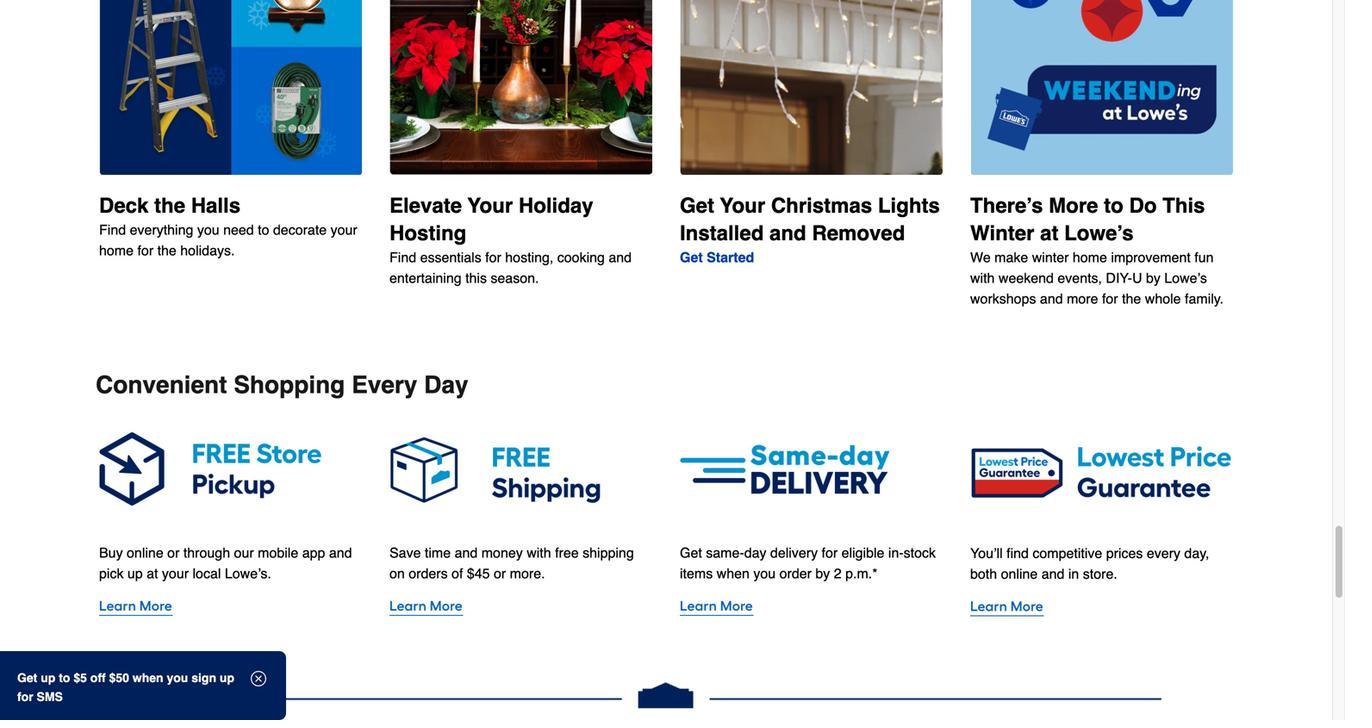 Task type: describe. For each thing, give the bounding box(es) containing it.
1 vertical spatial the
[[157, 243, 177, 259]]

orders
[[409, 566, 448, 582]]

0 horizontal spatial up
[[41, 671, 55, 685]]

up for online
[[127, 566, 143, 582]]

elevate
[[390, 194, 462, 218]]

whole
[[1145, 291, 1181, 307]]

deck
[[99, 194, 149, 218]]

buy
[[99, 545, 123, 561]]

$45
[[467, 566, 490, 582]]

save time and money with free shipping on orders of $45 or more.
[[390, 545, 634, 582]]

at inside there's more to do this winter at lowe's we make winter home improvement fun with weekend events, diy-u by lowe's workshops and more for the whole family.
[[1040, 221, 1059, 245]]

there's more to do this winter at lowe's we make winter home improvement fun with weekend events, diy-u by lowe's workshops and more for the whole family.
[[970, 194, 1224, 307]]

cooking
[[557, 249, 605, 265]]

events,
[[1058, 270, 1102, 286]]

1 vertical spatial lowe's
[[1164, 270, 1207, 286]]

you inside get up to $5 off $50 when you sign up for sms
[[167, 671, 188, 685]]

white icicle lights with a white cord hanging from the roofline of a house. image
[[680, 0, 943, 175]]

learn more image for by
[[680, 595, 943, 619]]

this
[[1163, 194, 1205, 218]]

our
[[234, 545, 254, 561]]

and inside save time and money with free shipping on orders of $45 or more.
[[455, 545, 478, 561]]

season.
[[491, 270, 539, 286]]

in
[[1068, 566, 1079, 582]]

winter
[[1032, 249, 1069, 265]]

improvement
[[1111, 249, 1191, 265]]

elevate your holiday hosting find essentials for hosting, cooking and entertaining this season.
[[390, 194, 632, 286]]

more
[[1067, 291, 1098, 307]]

buy online or through our mobile app and pick up at your local lowe's.
[[99, 545, 352, 582]]

holiday
[[519, 194, 593, 218]]

sign
[[192, 671, 216, 685]]

$5
[[74, 671, 87, 685]]

0 vertical spatial lowe's
[[1064, 221, 1134, 245]]

installed
[[680, 222, 764, 245]]

to for you
[[59, 671, 70, 685]]

sms
[[37, 690, 63, 704]]

shipping
[[583, 545, 634, 561]]

every
[[352, 371, 417, 399]]

a holiday table with plates on chargers, gold candlesticks, a vase with greenery and poinsettias. image
[[390, 0, 652, 175]]

or inside buy online or through our mobile app and pick up at your local lowe's.
[[167, 545, 180, 561]]

lowe's.
[[225, 566, 271, 582]]

everything
[[130, 222, 193, 238]]

through
[[183, 545, 230, 561]]

order
[[780, 566, 812, 582]]

every
[[1147, 546, 1181, 562]]

a centered blue outline of the lowe's logo with page-divider lines extending left and right. image
[[96, 674, 1237, 718]]

eligible
[[842, 545, 885, 561]]

u
[[1132, 270, 1142, 286]]

on
[[390, 566, 405, 582]]

app
[[302, 545, 325, 561]]

online inside buy online or through our mobile app and pick up at your local lowe's.
[[127, 545, 163, 561]]

mobile
[[258, 545, 298, 561]]

christmas
[[771, 194, 872, 218]]

4 learn more image from the left
[[970, 595, 1233, 619]]

weekending at lowe's. image
[[970, 0, 1233, 175]]

by inside there's more to do this winter at lowe's we make winter home improvement fun with weekend events, diy-u by lowe's workshops and more for the whole family.
[[1146, 270, 1161, 286]]

$50
[[109, 671, 129, 685]]

free store pickup. image
[[99, 427, 362, 512]]

removed
[[812, 222, 905, 245]]

hosting,
[[505, 249, 554, 265]]

home inside there's more to do this winter at lowe's we make winter home improvement fun with weekend events, diy-u by lowe's workshops and more for the whole family.
[[1073, 249, 1107, 265]]

home inside deck the halls find everything you need to decorate your home for the holidays.
[[99, 243, 134, 259]]

we
[[970, 249, 991, 265]]

more
[[1049, 194, 1098, 218]]

convenient shopping every day
[[96, 371, 468, 399]]

get for in-
[[680, 545, 702, 561]]

decorate
[[273, 222, 327, 238]]

get started link
[[680, 250, 754, 266]]

time
[[425, 545, 451, 561]]

stock
[[904, 545, 936, 561]]

same-
[[706, 545, 744, 561]]

and inside you'll find competitive prices every day, both online and in store.
[[1042, 566, 1065, 582]]

items
[[680, 566, 713, 582]]

day
[[424, 371, 468, 399]]

you'll find competitive prices every day, both online and in store.
[[970, 546, 1209, 582]]

pick
[[99, 566, 124, 582]]

local
[[193, 566, 221, 582]]

the inside there's more to do this winter at lowe's we make winter home improvement fun with weekend events, diy-u by lowe's workshops and more for the whole family.
[[1122, 291, 1141, 307]]

get same-day delivery for eligible in-stock items when you order by 2 p.m.*
[[680, 545, 936, 582]]



Task type: vqa. For each thing, say whether or not it's contained in the screenshot.
Convenient Shopping Every Day
yes



Task type: locate. For each thing, give the bounding box(es) containing it.
2
[[834, 566, 842, 582]]

1 horizontal spatial lowe's
[[1164, 270, 1207, 286]]

1 horizontal spatial your
[[720, 194, 765, 218]]

winter
[[970, 221, 1034, 245]]

learn more image for local
[[99, 595, 362, 619]]

for inside get same-day delivery for eligible in-stock items when you order by 2 p.m.*
[[822, 545, 838, 561]]

more.
[[510, 566, 545, 582]]

for down the diy-
[[1102, 291, 1118, 307]]

1 horizontal spatial to
[[258, 222, 269, 238]]

get your christmas lights installed and removed get started
[[680, 194, 940, 266]]

online down find
[[1001, 566, 1038, 582]]

1 vertical spatial you
[[753, 566, 776, 582]]

up for up
[[220, 671, 234, 685]]

at up winter
[[1040, 221, 1059, 245]]

0 vertical spatial find
[[99, 222, 126, 238]]

1 vertical spatial to
[[258, 222, 269, 238]]

and inside there's more to do this winter at lowe's we make winter home improvement fun with weekend events, diy-u by lowe's workshops and more for the whole family.
[[1040, 291, 1063, 307]]

and up of
[[455, 545, 478, 561]]

with inside save time and money with free shipping on orders of $45 or more.
[[527, 545, 551, 561]]

or
[[167, 545, 180, 561], [494, 566, 506, 582]]

and inside buy online or through our mobile app and pick up at your local lowe's.
[[329, 545, 352, 561]]

or down the money
[[494, 566, 506, 582]]

your left the local at the bottom left of the page
[[162, 566, 189, 582]]

0 horizontal spatial online
[[127, 545, 163, 561]]

to left $5
[[59, 671, 70, 685]]

0 vertical spatial with
[[970, 270, 995, 286]]

1 vertical spatial with
[[527, 545, 551, 561]]

get for when
[[17, 671, 37, 685]]

get up to $5 off $50 when you sign up for sms
[[17, 671, 234, 704]]

shopping
[[234, 371, 345, 399]]

0 horizontal spatial find
[[99, 222, 126, 238]]

in-
[[888, 545, 904, 561]]

for up 2
[[822, 545, 838, 561]]

0 horizontal spatial or
[[167, 545, 180, 561]]

0 horizontal spatial you
[[167, 671, 188, 685]]

1 horizontal spatial home
[[1073, 249, 1107, 265]]

your for get
[[720, 194, 765, 218]]

at right pick
[[147, 566, 158, 582]]

1 vertical spatial when
[[133, 671, 163, 685]]

your right decorate
[[331, 222, 357, 238]]

for inside deck the halls find everything you need to decorate your home for the holidays.
[[137, 243, 154, 259]]

same day delivery. image
[[680, 427, 943, 512]]

with
[[970, 270, 995, 286], [527, 545, 551, 561]]

to inside there's more to do this winter at lowe's we make winter home improvement fun with weekend events, diy-u by lowe's workshops and more for the whole family.
[[1104, 194, 1124, 218]]

workshops
[[970, 291, 1036, 307]]

1 horizontal spatial you
[[197, 222, 219, 238]]

need
[[223, 222, 254, 238]]

p.m.*
[[845, 566, 878, 582]]

at inside buy online or through our mobile app and pick up at your local lowe's.
[[147, 566, 158, 582]]

there's
[[970, 194, 1043, 218]]

1 horizontal spatial or
[[494, 566, 506, 582]]

both
[[970, 566, 997, 582]]

home down deck
[[99, 243, 134, 259]]

1 learn more image from the left
[[99, 595, 362, 619]]

1 your from the left
[[468, 194, 513, 218]]

your for elevate
[[468, 194, 513, 218]]

started
[[707, 250, 754, 266]]

when right $50
[[133, 671, 163, 685]]

get up installed
[[680, 194, 714, 218]]

for inside get up to $5 off $50 when you sign up for sms
[[17, 690, 33, 704]]

do
[[1129, 194, 1157, 218]]

save
[[390, 545, 421, 561]]

your right elevate
[[468, 194, 513, 218]]

your up installed
[[720, 194, 765, 218]]

up inside buy online or through our mobile app and pick up at your local lowe's.
[[127, 566, 143, 582]]

prices
[[1106, 546, 1143, 562]]

0 horizontal spatial your
[[162, 566, 189, 582]]

with inside there's more to do this winter at lowe's we make winter home improvement fun with weekend events, diy-u by lowe's workshops and more for the whole family.
[[970, 270, 995, 286]]

2 vertical spatial the
[[1122, 291, 1141, 307]]

0 vertical spatial the
[[154, 194, 185, 218]]

0 horizontal spatial by
[[816, 566, 830, 582]]

home up events,
[[1073, 249, 1107, 265]]

or inside save time and money with free shipping on orders of $45 or more.
[[494, 566, 506, 582]]

free
[[555, 545, 579, 561]]

to for lowe's
[[1104, 194, 1124, 218]]

2 vertical spatial to
[[59, 671, 70, 685]]

find inside deck the halls find everything you need to decorate your home for the holidays.
[[99, 222, 126, 238]]

day,
[[1184, 546, 1209, 562]]

0 vertical spatial or
[[167, 545, 180, 561]]

learn more image down more.
[[390, 595, 652, 619]]

2 vertical spatial you
[[167, 671, 188, 685]]

get inside get up to $5 off $50 when you sign up for sms
[[17, 671, 37, 685]]

home
[[99, 243, 134, 259], [1073, 249, 1107, 265]]

learn more image down store.
[[970, 595, 1233, 619]]

by left 2
[[816, 566, 830, 582]]

you'll
[[970, 546, 1003, 562]]

get
[[680, 194, 714, 218], [680, 250, 703, 266], [680, 545, 702, 561], [17, 671, 37, 685]]

get inside get same-day delivery for eligible in-stock items when you order by 2 p.m.*
[[680, 545, 702, 561]]

0 horizontal spatial home
[[99, 243, 134, 259]]

your inside deck the halls find everything you need to decorate your home for the holidays.
[[331, 222, 357, 238]]

2 learn more image from the left
[[390, 595, 652, 619]]

by right 'u'
[[1146, 270, 1161, 286]]

online right the buy
[[127, 545, 163, 561]]

0 horizontal spatial at
[[147, 566, 158, 582]]

by
[[1146, 270, 1161, 286], [816, 566, 830, 582]]

get down installed
[[680, 250, 703, 266]]

of
[[452, 566, 463, 582]]

and left in
[[1042, 566, 1065, 582]]

0 vertical spatial your
[[331, 222, 357, 238]]

deck the halls find everything you need to decorate your home for the holidays.
[[99, 194, 357, 259]]

learn more image for more.
[[390, 595, 652, 619]]

1 horizontal spatial your
[[331, 222, 357, 238]]

your inside elevate your holiday hosting find essentials for hosting, cooking and entertaining this season.
[[468, 194, 513, 218]]

0 horizontal spatial lowe's
[[1064, 221, 1134, 245]]

delivery
[[770, 545, 818, 561]]

your
[[331, 222, 357, 238], [162, 566, 189, 582]]

to inside deck the halls find everything you need to decorate your home for the holidays.
[[258, 222, 269, 238]]

hosting
[[390, 221, 466, 245]]

learn more image down order
[[680, 595, 943, 619]]

make
[[995, 249, 1028, 265]]

1 horizontal spatial up
[[127, 566, 143, 582]]

and right app
[[329, 545, 352, 561]]

find
[[1007, 546, 1029, 562]]

with up more.
[[527, 545, 551, 561]]

0 vertical spatial at
[[1040, 221, 1059, 245]]

your inside "get your christmas lights installed and removed get started"
[[720, 194, 765, 218]]

weekend
[[999, 270, 1054, 286]]

with down we
[[970, 270, 995, 286]]

essentials
[[420, 249, 481, 265]]

find inside elevate your holiday hosting find essentials for hosting, cooking and entertaining this season.
[[390, 249, 416, 265]]

get for removed
[[680, 194, 714, 218]]

1 horizontal spatial by
[[1146, 270, 1161, 286]]

to right need
[[258, 222, 269, 238]]

1 horizontal spatial at
[[1040, 221, 1059, 245]]

1 vertical spatial by
[[816, 566, 830, 582]]

lights
[[878, 194, 940, 218]]

0 vertical spatial online
[[127, 545, 163, 561]]

and down 'christmas'
[[770, 222, 806, 245]]

lowe's down more on the right of page
[[1064, 221, 1134, 245]]

you inside deck the halls find everything you need to decorate your home for the holidays.
[[197, 222, 219, 238]]

learn more image down lowe's.
[[99, 595, 362, 619]]

competitive
[[1033, 546, 1102, 562]]

get up items
[[680, 545, 702, 561]]

entertaining
[[390, 270, 462, 286]]

family.
[[1185, 291, 1224, 307]]

your
[[468, 194, 513, 218], [720, 194, 765, 218]]

2 horizontal spatial up
[[220, 671, 234, 685]]

lowe's down the "fun"
[[1164, 270, 1207, 286]]

up
[[127, 566, 143, 582], [41, 671, 55, 685], [220, 671, 234, 685]]

0 vertical spatial to
[[1104, 194, 1124, 218]]

1 vertical spatial find
[[390, 249, 416, 265]]

the down the everything on the left top
[[157, 243, 177, 259]]

or left through
[[167, 545, 180, 561]]

convenient
[[96, 371, 227, 399]]

1 horizontal spatial online
[[1001, 566, 1038, 582]]

0 vertical spatial by
[[1146, 270, 1161, 286]]

your inside buy online or through our mobile app and pick up at your local lowe's.
[[162, 566, 189, 582]]

find up entertaining
[[390, 249, 416, 265]]

0 horizontal spatial to
[[59, 671, 70, 685]]

0 horizontal spatial when
[[133, 671, 163, 685]]

1 horizontal spatial with
[[970, 270, 995, 286]]

1 vertical spatial at
[[147, 566, 158, 582]]

to inside get up to $5 off $50 when you sign up for sms
[[59, 671, 70, 685]]

0 vertical spatial when
[[717, 566, 750, 582]]

you
[[197, 222, 219, 238], [753, 566, 776, 582], [167, 671, 188, 685]]

this
[[465, 270, 487, 286]]

2 horizontal spatial to
[[1104, 194, 1124, 218]]

get up sms
[[17, 671, 37, 685]]

you inside get same-day delivery for eligible in-stock items when you order by 2 p.m.*
[[753, 566, 776, 582]]

free shipping. image
[[390, 427, 652, 512]]

for
[[137, 243, 154, 259], [485, 249, 501, 265], [1102, 291, 1118, 307], [822, 545, 838, 561], [17, 690, 33, 704]]

up right "sign"
[[220, 671, 234, 685]]

store.
[[1083, 566, 1117, 582]]

find down deck
[[99, 222, 126, 238]]

to
[[1104, 194, 1124, 218], [258, 222, 269, 238], [59, 671, 70, 685]]

2 horizontal spatial you
[[753, 566, 776, 582]]

and inside elevate your holiday hosting find essentials for hosting, cooking and entertaining this season.
[[609, 249, 632, 265]]

you down day
[[753, 566, 776, 582]]

1 vertical spatial your
[[162, 566, 189, 582]]

a yellow and gray step ladder, a lighted snowman stocking holder and a green extension cord. image
[[99, 0, 362, 175]]

3 learn more image from the left
[[680, 595, 943, 619]]

up right pick
[[127, 566, 143, 582]]

1 vertical spatial or
[[494, 566, 506, 582]]

0 horizontal spatial your
[[468, 194, 513, 218]]

1 horizontal spatial find
[[390, 249, 416, 265]]

you up holidays.
[[197, 222, 219, 238]]

diy-
[[1106, 270, 1132, 286]]

for inside elevate your holiday hosting find essentials for hosting, cooking and entertaining this season.
[[485, 249, 501, 265]]

and inside "get your christmas lights installed and removed get started"
[[770, 222, 806, 245]]

the up the everything on the left top
[[154, 194, 185, 218]]

and left "more"
[[1040, 291, 1063, 307]]

when inside get same-day delivery for eligible in-stock items when you order by 2 p.m.*
[[717, 566, 750, 582]]

for up this
[[485, 249, 501, 265]]

when inside get up to $5 off $50 when you sign up for sms
[[133, 671, 163, 685]]

lowest price guarantee. image
[[970, 427, 1233, 512]]

for inside there's more to do this winter at lowe's we make winter home improvement fun with weekend events, diy-u by lowe's workshops and more for the whole family.
[[1102, 291, 1118, 307]]

holidays.
[[180, 243, 235, 259]]

and right cooking
[[609, 249, 632, 265]]

0 horizontal spatial with
[[527, 545, 551, 561]]

halls
[[191, 194, 240, 218]]

online inside you'll find competitive prices every day, both online and in store.
[[1001, 566, 1038, 582]]

0 vertical spatial you
[[197, 222, 219, 238]]

to left do
[[1104, 194, 1124, 218]]

for left sms
[[17, 690, 33, 704]]

fun
[[1195, 249, 1214, 265]]

the down 'u'
[[1122, 291, 1141, 307]]

find
[[99, 222, 126, 238], [390, 249, 416, 265]]

money
[[481, 545, 523, 561]]

the
[[154, 194, 185, 218], [157, 243, 177, 259], [1122, 291, 1141, 307]]

1 horizontal spatial when
[[717, 566, 750, 582]]

2 your from the left
[[720, 194, 765, 218]]

at
[[1040, 221, 1059, 245], [147, 566, 158, 582]]

by inside get same-day delivery for eligible in-stock items when you order by 2 p.m.*
[[816, 566, 830, 582]]

up up sms
[[41, 671, 55, 685]]

day
[[744, 545, 767, 561]]

you left "sign"
[[167, 671, 188, 685]]

off
[[90, 671, 106, 685]]

when down same-
[[717, 566, 750, 582]]

1 vertical spatial online
[[1001, 566, 1038, 582]]

for down the everything on the left top
[[137, 243, 154, 259]]

learn more image
[[99, 595, 362, 619], [390, 595, 652, 619], [680, 595, 943, 619], [970, 595, 1233, 619]]



